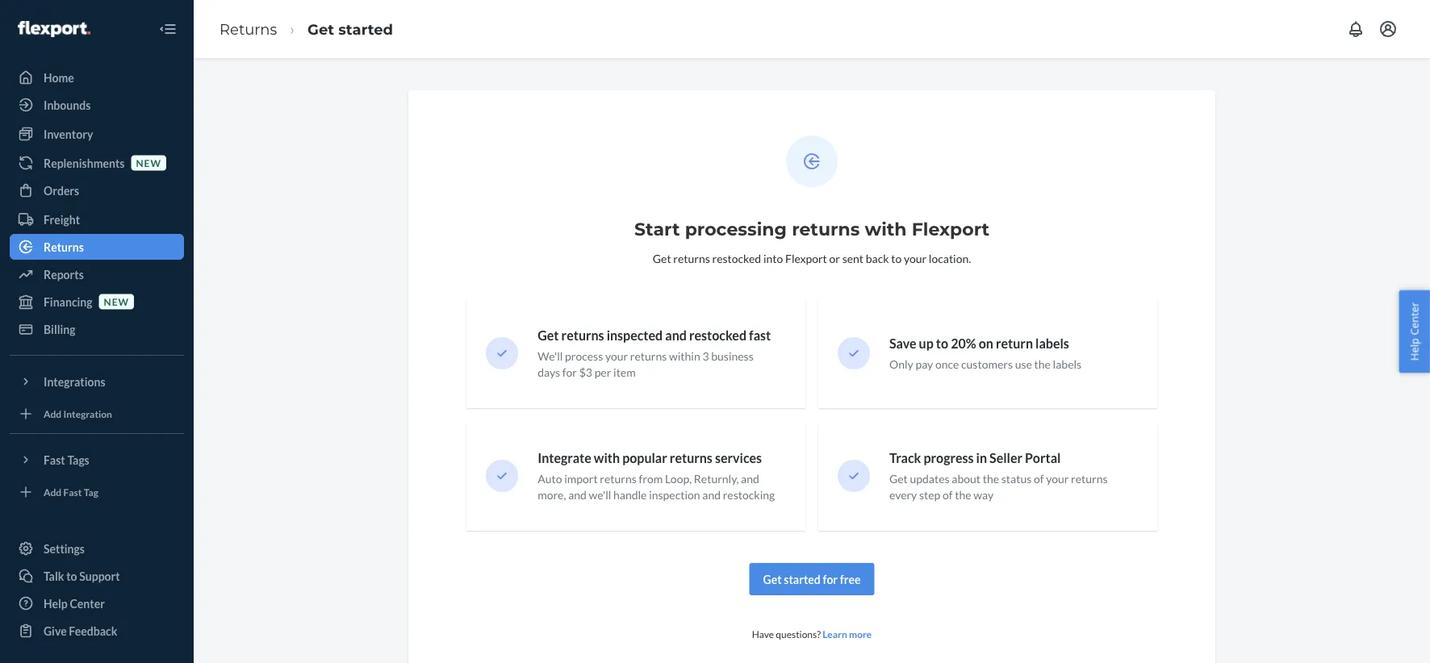 Task type: describe. For each thing, give the bounding box(es) containing it.
reports link
[[10, 262, 184, 287]]

open notifications image
[[1346, 19, 1366, 39]]

learn more button
[[823, 628, 872, 642]]

flexport for into
[[785, 251, 827, 265]]

1 vertical spatial help
[[44, 597, 68, 611]]

free
[[840, 573, 861, 586]]

started for get started for free
[[784, 573, 821, 586]]

get for get started
[[308, 20, 334, 38]]

started for get started
[[338, 20, 393, 38]]

home
[[44, 71, 74, 84]]

more
[[849, 629, 872, 640]]

more,
[[538, 488, 566, 502]]

0 vertical spatial restocked
[[712, 251, 761, 265]]

for inside button
[[823, 573, 838, 586]]

orders
[[44, 184, 79, 197]]

your inside get returns inspected and restocked fast we'll process your returns within 3 business days for $3 per item
[[605, 349, 628, 363]]

billing link
[[10, 316, 184, 342]]

auto
[[538, 472, 562, 486]]

help inside button
[[1407, 338, 1422, 361]]

1 vertical spatial the
[[983, 472, 999, 486]]

integrations
[[44, 375, 105, 389]]

tags
[[67, 453, 89, 467]]

handle
[[613, 488, 647, 502]]

0 vertical spatial of
[[1034, 472, 1044, 486]]

on
[[979, 336, 994, 352]]

fast tags
[[44, 453, 89, 467]]

and down import
[[568, 488, 587, 502]]

we'll
[[538, 349, 563, 363]]

back
[[866, 251, 889, 265]]

get returns restocked into flexport or sent back to your location.
[[653, 251, 971, 265]]

save up to 20% on return labels only pay once customers use the labels
[[890, 336, 1082, 371]]

once
[[935, 358, 959, 371]]

returns up or
[[792, 218, 860, 240]]

portal
[[1025, 450, 1061, 466]]

freight
[[44, 213, 80, 226]]

$3
[[579, 366, 592, 379]]

start
[[634, 218, 680, 240]]

and inside get returns inspected and restocked fast we'll process your returns within 3 business days for $3 per item
[[665, 328, 687, 344]]

financing
[[44, 295, 92, 309]]

add fast tag
[[44, 486, 98, 498]]

returns inside the breadcrumbs navigation
[[220, 20, 277, 38]]

for inside get returns inspected and restocked fast we'll process your returns within 3 business days for $3 per item
[[562, 366, 577, 379]]

0 horizontal spatial the
[[955, 488, 972, 502]]

progress
[[924, 450, 974, 466]]

business
[[711, 349, 754, 363]]

support
[[79, 569, 120, 583]]

in
[[976, 450, 987, 466]]

reports
[[44, 268, 84, 281]]

questions?
[[776, 629, 821, 640]]

use
[[1015, 358, 1032, 371]]

returnly,
[[694, 472, 739, 486]]

integrations button
[[10, 369, 184, 395]]

open account menu image
[[1379, 19, 1398, 39]]

seller
[[990, 450, 1023, 466]]

close navigation image
[[158, 19, 178, 39]]

orders link
[[10, 178, 184, 203]]

help center button
[[1399, 290, 1430, 373]]

inventory link
[[10, 121, 184, 147]]

start processing returns with flexport
[[634, 218, 990, 240]]

breadcrumbs navigation
[[207, 6, 406, 53]]

give feedback
[[44, 624, 117, 638]]

have questions? learn more
[[752, 629, 872, 640]]

pay
[[916, 358, 933, 371]]

customers
[[961, 358, 1013, 371]]

into
[[763, 251, 783, 265]]

0 horizontal spatial center
[[70, 597, 105, 611]]

sent
[[842, 251, 864, 265]]

1 vertical spatial fast
[[63, 486, 82, 498]]

fast tags button
[[10, 447, 184, 473]]

get started for free button
[[750, 563, 874, 596]]

help center link
[[10, 591, 184, 617]]

processing
[[685, 218, 787, 240]]

track progress in seller portal get updates about the status of your returns every step of the way
[[890, 450, 1108, 502]]

process
[[565, 349, 603, 363]]

add integration link
[[10, 401, 184, 427]]

get returns inspected and restocked fast we'll process your returns within 3 business days for $3 per item
[[538, 328, 771, 379]]

talk to support button
[[10, 563, 184, 589]]

1 horizontal spatial to
[[891, 251, 902, 265]]

flexport logo image
[[18, 21, 90, 37]]

services
[[715, 450, 762, 466]]

tag
[[84, 486, 98, 498]]

inspected
[[607, 328, 663, 344]]

returns inside 'link'
[[44, 240, 84, 254]]

returns down start on the top of page
[[673, 251, 710, 265]]



Task type: locate. For each thing, give the bounding box(es) containing it.
restocked inside get returns inspected and restocked fast we'll process your returns within 3 business days for $3 per item
[[689, 328, 747, 344]]

1 vertical spatial started
[[784, 573, 821, 586]]

restocked up 3
[[689, 328, 747, 344]]

1 horizontal spatial new
[[136, 157, 161, 169]]

new for financing
[[104, 296, 129, 307]]

for left the free
[[823, 573, 838, 586]]

labels
[[1036, 336, 1069, 352], [1053, 358, 1082, 371]]

0 horizontal spatial returns link
[[10, 234, 184, 260]]

0 horizontal spatial for
[[562, 366, 577, 379]]

0 horizontal spatial help
[[44, 597, 68, 611]]

1 vertical spatial your
[[605, 349, 628, 363]]

your inside track progress in seller portal get updates about the status of your returns every step of the way
[[1046, 472, 1069, 486]]

and down returnly,
[[702, 488, 721, 502]]

1 vertical spatial of
[[943, 488, 953, 502]]

returns up process at left bottom
[[561, 328, 604, 344]]

0 vertical spatial your
[[904, 251, 927, 265]]

returns link right close navigation icon
[[220, 20, 277, 38]]

integration
[[63, 408, 112, 420]]

to
[[891, 251, 902, 265], [936, 336, 949, 352], [66, 569, 77, 583]]

1 vertical spatial returns
[[44, 240, 84, 254]]

1 vertical spatial restocked
[[689, 328, 747, 344]]

1 horizontal spatial returns link
[[220, 20, 277, 38]]

add
[[44, 408, 62, 420], [44, 486, 62, 498]]

the
[[1034, 358, 1051, 371], [983, 472, 999, 486], [955, 488, 972, 502]]

get started link
[[308, 20, 393, 38]]

and up within on the bottom of page
[[665, 328, 687, 344]]

get started for free
[[763, 573, 861, 586]]

for
[[562, 366, 577, 379], [823, 573, 838, 586]]

help center inside help center link
[[44, 597, 105, 611]]

0 vertical spatial started
[[338, 20, 393, 38]]

the down "about"
[[955, 488, 972, 502]]

help center inside help center button
[[1407, 302, 1422, 361]]

0 vertical spatial to
[[891, 251, 902, 265]]

with up import
[[594, 450, 620, 466]]

0 vertical spatial help
[[1407, 338, 1422, 361]]

0 vertical spatial for
[[562, 366, 577, 379]]

3
[[703, 349, 709, 363]]

settings
[[44, 542, 85, 556]]

0 vertical spatial fast
[[44, 453, 65, 467]]

feedback
[[69, 624, 117, 638]]

track
[[890, 450, 921, 466]]

returns link down freight "link"
[[10, 234, 184, 260]]

to inside save up to 20% on return labels only pay once customers use the labels
[[936, 336, 949, 352]]

freight link
[[10, 207, 184, 232]]

for left '$3'
[[562, 366, 577, 379]]

import
[[564, 472, 598, 486]]

get started
[[308, 20, 393, 38]]

1 horizontal spatial returns
[[220, 20, 277, 38]]

2 vertical spatial your
[[1046, 472, 1069, 486]]

2 horizontal spatial to
[[936, 336, 949, 352]]

add for add fast tag
[[44, 486, 62, 498]]

step
[[919, 488, 941, 502]]

only
[[890, 358, 913, 371]]

add left integration
[[44, 408, 62, 420]]

to right back
[[891, 251, 902, 265]]

0 horizontal spatial help center
[[44, 597, 105, 611]]

0 horizontal spatial started
[[338, 20, 393, 38]]

1 vertical spatial new
[[104, 296, 129, 307]]

0 horizontal spatial with
[[594, 450, 620, 466]]

flexport left or
[[785, 251, 827, 265]]

20%
[[951, 336, 976, 352]]

item
[[613, 366, 636, 379]]

1 horizontal spatial the
[[983, 472, 999, 486]]

0 vertical spatial add
[[44, 408, 62, 420]]

status
[[1002, 472, 1032, 486]]

started inside get started for free button
[[784, 573, 821, 586]]

1 horizontal spatial your
[[904, 251, 927, 265]]

center inside button
[[1407, 302, 1422, 336]]

1 horizontal spatial flexport
[[912, 218, 990, 240]]

2 horizontal spatial your
[[1046, 472, 1069, 486]]

get inside get returns inspected and restocked fast we'll process your returns within 3 business days for $3 per item
[[538, 328, 559, 344]]

0 horizontal spatial your
[[605, 349, 628, 363]]

0 horizontal spatial new
[[104, 296, 129, 307]]

of down portal
[[1034, 472, 1044, 486]]

flexport up location.
[[912, 218, 990, 240]]

fast left tag
[[63, 486, 82, 498]]

0 horizontal spatial to
[[66, 569, 77, 583]]

0 horizontal spatial flexport
[[785, 251, 827, 265]]

restocked down processing
[[712, 251, 761, 265]]

0 vertical spatial the
[[1034, 358, 1051, 371]]

within
[[669, 349, 700, 363]]

get for get started for free
[[763, 573, 782, 586]]

1 horizontal spatial of
[[1034, 472, 1044, 486]]

inbounds link
[[10, 92, 184, 118]]

labels right use
[[1053, 358, 1082, 371]]

get for get returns inspected and restocked fast we'll process your returns within 3 business days for $3 per item
[[538, 328, 559, 344]]

0 horizontal spatial of
[[943, 488, 953, 502]]

with up back
[[865, 218, 907, 240]]

new for replenishments
[[136, 157, 161, 169]]

0 vertical spatial returns
[[220, 20, 277, 38]]

the inside save up to 20% on return labels only pay once customers use the labels
[[1034, 358, 1051, 371]]

your left location.
[[904, 251, 927, 265]]

to right talk on the bottom of the page
[[66, 569, 77, 583]]

1 vertical spatial to
[[936, 336, 949, 352]]

returns up the loop,
[[670, 450, 713, 466]]

get inside track progress in seller portal get updates about the status of your returns every step of the way
[[890, 472, 908, 486]]

1 add from the top
[[44, 408, 62, 420]]

returns right close navigation icon
[[220, 20, 277, 38]]

returns
[[792, 218, 860, 240], [673, 251, 710, 265], [561, 328, 604, 344], [630, 349, 667, 363], [670, 450, 713, 466], [600, 472, 637, 486], [1071, 472, 1108, 486]]

of right step
[[943, 488, 953, 502]]

returns link inside the breadcrumbs navigation
[[220, 20, 277, 38]]

inventory
[[44, 127, 93, 141]]

returns
[[220, 20, 277, 38], [44, 240, 84, 254]]

inbounds
[[44, 98, 91, 112]]

give
[[44, 624, 67, 638]]

location.
[[929, 251, 971, 265]]

started inside the breadcrumbs navigation
[[338, 20, 393, 38]]

integrate
[[538, 450, 591, 466]]

restocking
[[723, 488, 775, 502]]

fast
[[749, 328, 771, 344]]

1 horizontal spatial help
[[1407, 338, 1422, 361]]

2 add from the top
[[44, 486, 62, 498]]

every
[[890, 488, 917, 502]]

restocked
[[712, 251, 761, 265], [689, 328, 747, 344]]

new up orders link on the left top
[[136, 157, 161, 169]]

updates
[[910, 472, 950, 486]]

2 vertical spatial to
[[66, 569, 77, 583]]

inspection
[[649, 488, 700, 502]]

fast inside dropdown button
[[44, 453, 65, 467]]

0 vertical spatial help center
[[1407, 302, 1422, 361]]

we'll
[[589, 488, 611, 502]]

1 vertical spatial add
[[44, 486, 62, 498]]

of
[[1034, 472, 1044, 486], [943, 488, 953, 502]]

to right up
[[936, 336, 949, 352]]

have
[[752, 629, 774, 640]]

1 vertical spatial flexport
[[785, 251, 827, 265]]

per
[[595, 366, 611, 379]]

returns up reports
[[44, 240, 84, 254]]

1 vertical spatial returns link
[[10, 234, 184, 260]]

settings link
[[10, 536, 184, 562]]

0 vertical spatial with
[[865, 218, 907, 240]]

1 vertical spatial center
[[70, 597, 105, 611]]

save
[[890, 336, 917, 352]]

get inside get started for free button
[[763, 573, 782, 586]]

returns link
[[220, 20, 277, 38], [10, 234, 184, 260]]

labels right return
[[1036, 336, 1069, 352]]

returns up handle
[[600, 472, 637, 486]]

0 horizontal spatial returns
[[44, 240, 84, 254]]

and up restocking
[[741, 472, 759, 486]]

add fast tag link
[[10, 479, 184, 505]]

popular
[[623, 450, 667, 466]]

1 vertical spatial help center
[[44, 597, 105, 611]]

to inside button
[[66, 569, 77, 583]]

learn
[[823, 629, 847, 640]]

days
[[538, 366, 560, 379]]

and
[[665, 328, 687, 344], [741, 472, 759, 486], [568, 488, 587, 502], [702, 488, 721, 502]]

fast
[[44, 453, 65, 467], [63, 486, 82, 498]]

add down fast tags
[[44, 486, 62, 498]]

talk to support
[[44, 569, 120, 583]]

the right use
[[1034, 358, 1051, 371]]

integrate with popular returns services auto import returns from loop, returnly, and more, and we'll handle inspection and restocking
[[538, 450, 775, 502]]

with
[[865, 218, 907, 240], [594, 450, 620, 466]]

0 vertical spatial labels
[[1036, 336, 1069, 352]]

way
[[974, 488, 994, 502]]

add for add integration
[[44, 408, 62, 420]]

up
[[919, 336, 934, 352]]

return
[[996, 336, 1033, 352]]

0 vertical spatial returns link
[[220, 20, 277, 38]]

the up the way
[[983, 472, 999, 486]]

2 vertical spatial the
[[955, 488, 972, 502]]

2 horizontal spatial the
[[1034, 358, 1051, 371]]

1 horizontal spatial center
[[1407, 302, 1422, 336]]

0 vertical spatial flexport
[[912, 218, 990, 240]]

replenishments
[[44, 156, 125, 170]]

get
[[308, 20, 334, 38], [653, 251, 671, 265], [538, 328, 559, 344], [890, 472, 908, 486], [763, 573, 782, 586]]

1 horizontal spatial with
[[865, 218, 907, 240]]

get inside the breadcrumbs navigation
[[308, 20, 334, 38]]

0 vertical spatial new
[[136, 157, 161, 169]]

your up the item
[[605, 349, 628, 363]]

1 horizontal spatial for
[[823, 573, 838, 586]]

loop,
[[665, 472, 692, 486]]

1 horizontal spatial help center
[[1407, 302, 1422, 361]]

new down reports link
[[104, 296, 129, 307]]

get for get returns restocked into flexport or sent back to your location.
[[653, 251, 671, 265]]

your
[[904, 251, 927, 265], [605, 349, 628, 363], [1046, 472, 1069, 486]]

with inside 'integrate with popular returns services auto import returns from loop, returnly, and more, and we'll handle inspection and restocking'
[[594, 450, 620, 466]]

flexport for with
[[912, 218, 990, 240]]

fast left tags at the bottom of page
[[44, 453, 65, 467]]

your down portal
[[1046, 472, 1069, 486]]

1 horizontal spatial started
[[784, 573, 821, 586]]

returns inside track progress in seller portal get updates about the status of your returns every step of the way
[[1071, 472, 1108, 486]]

or
[[829, 251, 840, 265]]

home link
[[10, 65, 184, 90]]

help
[[1407, 338, 1422, 361], [44, 597, 68, 611]]

1 vertical spatial labels
[[1053, 358, 1082, 371]]

from
[[639, 472, 663, 486]]

1 vertical spatial for
[[823, 573, 838, 586]]

started
[[338, 20, 393, 38], [784, 573, 821, 586]]

0 vertical spatial center
[[1407, 302, 1422, 336]]

flexport
[[912, 218, 990, 240], [785, 251, 827, 265]]

returns down inspected
[[630, 349, 667, 363]]

1 vertical spatial with
[[594, 450, 620, 466]]

returns right status
[[1071, 472, 1108, 486]]



Task type: vqa. For each thing, say whether or not it's contained in the screenshot.
'Inventory'
yes



